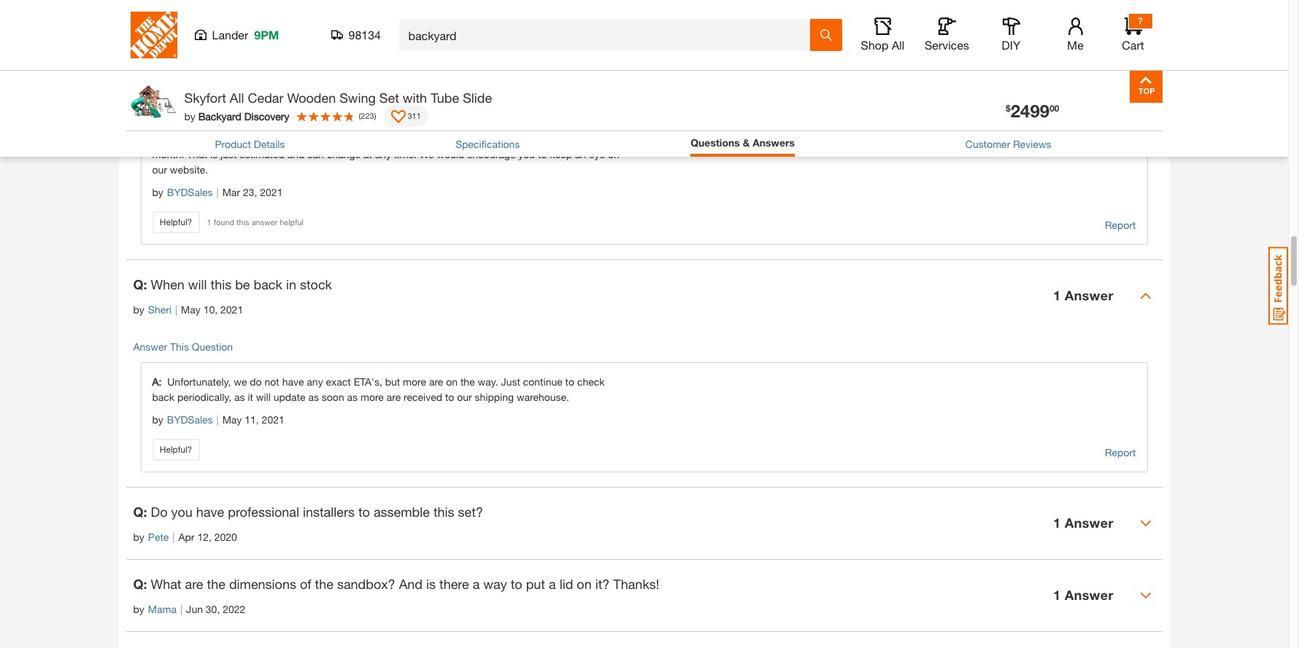 Task type: vqa. For each thing, say whether or not it's contained in the screenshot.
the 4
no



Task type: describe. For each thing, give the bounding box(es) containing it.
by inside thank you for taking interest in our product. that item should be back in stock by the end of the month. that is just estimated and can change at any time. we would encourage you to keep an eye on our website.
[[527, 133, 538, 145]]

3 as from the left
[[347, 391, 358, 403]]

me button
[[1052, 18, 1099, 53]]

question for thank you for taking interest in our product. that item should be back in stock by the end of the month. that is just estimated and can change at any time. we would encourage you to keep an eye on our website.
[[192, 98, 233, 110]]

tube
[[431, 90, 459, 106]]

what
[[151, 576, 181, 593]]

(
[[359, 111, 361, 120]]

1 horizontal spatial you
[[198, 133, 215, 145]]

received
[[404, 391, 442, 403]]

sheri button
[[148, 302, 172, 317]]

to right received
[[445, 391, 454, 403]]

check
[[577, 376, 605, 388]]

assemble
[[374, 504, 430, 520]]

luck.
[[691, 33, 719, 49]]

periodically,
[[177, 391, 232, 403]]

23,
[[243, 186, 257, 198]]

been
[[420, 33, 449, 49]]

can
[[307, 148, 324, 160]]

an
[[575, 148, 586, 160]]

back down answer
[[254, 276, 282, 292]]

the up 30,
[[207, 576, 225, 593]]

$ 2499 00
[[1006, 101, 1060, 121]]

lid
[[560, 576, 573, 593]]

all for shop
[[892, 38, 905, 52]]

questions & answers
[[691, 137, 795, 149]]

98134
[[349, 28, 381, 42]]

0 horizontal spatial a
[[473, 576, 480, 593]]

idea
[[177, 33, 202, 49]]

just
[[220, 148, 237, 160]]

any
[[151, 33, 173, 49]]

item
[[393, 133, 413, 145]]

in down helpful
[[286, 276, 296, 292]]

311 button
[[384, 105, 428, 127]]

answer this question for a:
[[133, 341, 233, 353]]

cart 7
[[1122, 15, 1144, 52]]

checking
[[453, 33, 506, 49]]

reviews
[[1013, 138, 1052, 150]]

1 answer for q: do you have professional installers to assemble this set?
[[1053, 516, 1114, 532]]

display image
[[391, 110, 406, 125]]

answer this question link for a:
[[133, 341, 233, 353]]

eta's,
[[354, 376, 382, 388]]

answer for do you have professional installers to assemble this set?
[[1065, 516, 1114, 532]]

no
[[673, 33, 687, 49]]

the inside unfortunately, we do not have any exact eta's, but more are on the way. just continue to check back periodically, as it will update as soon as more are received to our shipping warehouse.
[[461, 376, 475, 388]]

| up "found"
[[216, 186, 219, 198]]

2499
[[1011, 101, 1050, 121]]

may for a:
[[222, 414, 242, 426]]

caret image
[[1140, 290, 1152, 302]]

1 vertical spatial more
[[361, 391, 384, 403]]

this for a:
[[170, 341, 189, 353]]

answer for any idea when this will be back in stock? i've been checking everyday for a month...with no luck.
[[1065, 45, 1114, 61]]

q: for q: any idea when this will be back in stock? i've been checking everyday for a month...with no luck.
[[133, 33, 147, 49]]

by mama | jun 30, 2022
[[133, 603, 246, 616]]

9pm
[[254, 28, 279, 42]]

98134 button
[[331, 28, 381, 42]]

2020
[[214, 531, 237, 544]]

way.
[[478, 376, 498, 388]]

00
[[1050, 103, 1060, 114]]

back inside unfortunately, we do not have any exact eta's, but more are on the way. just continue to check back periodically, as it will update as soon as more are received to our shipping warehouse.
[[152, 391, 175, 403]]

2022
[[223, 603, 246, 616]]

0 vertical spatial more
[[403, 376, 426, 388]]

services
[[925, 38, 969, 52]]

2 helpful? button from the top
[[152, 439, 200, 461]]

1 answer for q: any idea when this will be back in stock? i've been checking everyday for a month...with no luck.
[[1053, 45, 1114, 61]]

we
[[234, 376, 247, 388]]

2 vertical spatial you
[[171, 504, 193, 520]]

estimated
[[239, 148, 285, 160]]

2021 for when will this be back in stock
[[220, 303, 243, 316]]

this up 10,
[[211, 276, 232, 292]]

q: when will this be back in stock
[[133, 276, 332, 292]]

this left 'set?'
[[434, 504, 454, 520]]

would
[[437, 148, 464, 160]]

i've
[[395, 33, 416, 49]]

it?
[[595, 576, 610, 593]]

skyfort
[[184, 90, 226, 106]]

thank
[[167, 133, 195, 145]]

1 vertical spatial stock
[[300, 276, 332, 292]]

pete
[[148, 531, 169, 544]]

mama button
[[148, 602, 177, 617]]

it
[[248, 391, 253, 403]]

soon
[[322, 391, 344, 403]]

to right the installers
[[358, 504, 370, 520]]

2021 for unfortunately, we do not have any exact eta's, but more are on the way. just continue to check back periodically, as it will update as soon as more are received to our shipping warehouse.
[[262, 414, 285, 426]]

set?
[[458, 504, 483, 520]]

to left put
[[511, 576, 522, 593]]

caret image for q: do you have professional installers to assemble this set?
[[1140, 518, 1152, 530]]

sheri
[[148, 303, 172, 316]]

by for by holly | mar 19, 2021
[[133, 60, 144, 73]]

just
[[501, 376, 520, 388]]

( 223 )
[[359, 111, 376, 120]]

1 vertical spatial have
[[196, 504, 224, 520]]

caret image for q: what are the dimensions of the sandbox? and is there a way to put a lid on it? thanks!
[[1140, 590, 1152, 602]]

have inside unfortunately, we do not have any exact eta's, but more are on the way. just continue to check back periodically, as it will update as soon as more are received to our shipping warehouse.
[[282, 376, 304, 388]]

in left stock?
[[338, 33, 349, 49]]

sandbox?
[[337, 576, 395, 593]]

1 as from the left
[[234, 391, 245, 403]]

the home depot logo image
[[130, 12, 177, 58]]

apr
[[178, 531, 195, 544]]

this for thank you for taking interest in our product. that item should be back in stock by the end of the month. that is just estimated and can change at any time. we would encourage you to keep an eye on our website.
[[170, 98, 189, 110]]

be inside thank you for taking interest in our product. that item should be back in stock by the end of the month. that is just estimated and can change at any time. we would encourage you to keep an eye on our website.
[[449, 133, 461, 145]]

do
[[250, 376, 262, 388]]

$
[[1006, 103, 1011, 114]]

by for by sheri | may 10, 2021
[[133, 303, 144, 316]]

this right "found"
[[237, 217, 249, 227]]

in up encourage
[[489, 133, 497, 145]]

any inside unfortunately, we do not have any exact eta's, but more are on the way. just continue to check back periodically, as it will update as soon as more are received to our shipping warehouse.
[[307, 376, 323, 388]]

0 horizontal spatial are
[[185, 576, 203, 593]]

| for when will this be back in stock
[[175, 303, 177, 316]]

diy
[[1002, 38, 1021, 52]]

month...with
[[596, 33, 669, 49]]

should
[[416, 133, 446, 145]]

keep
[[550, 148, 572, 160]]

discovery
[[244, 110, 289, 122]]

details
[[254, 138, 285, 150]]

on inside unfortunately, we do not have any exact eta's, but more are on the way. just continue to check back periodically, as it will update as soon as more are received to our shipping warehouse.
[[446, 376, 458, 388]]

dimensions
[[229, 576, 296, 593]]

the up eye at top
[[590, 133, 605, 145]]

update
[[274, 391, 306, 403]]

2021 right 23,
[[260, 186, 283, 198]]

top button
[[1130, 70, 1163, 103]]

1 for do you have professional installers to assemble this set?
[[1053, 516, 1061, 532]]

swing
[[340, 90, 376, 106]]

for inside thank you for taking interest in our product. that item should be back in stock by the end of the month. that is just estimated and can change at any time. we would encourage you to keep an eye on our website.
[[218, 133, 230, 145]]

slide
[[463, 90, 492, 106]]

end
[[558, 133, 576, 145]]

installers
[[303, 504, 355, 520]]

0 vertical spatial be
[[287, 33, 302, 49]]

warehouse.
[[517, 391, 569, 403]]

&
[[743, 137, 750, 149]]

mar for mar 23, 2021
[[222, 186, 240, 198]]

1 horizontal spatial are
[[387, 391, 401, 403]]

by bydsales | may 11, 2021
[[152, 414, 285, 426]]

jun
[[186, 603, 203, 616]]

stock inside thank you for taking interest in our product. that item should be back in stock by the end of the month. that is just estimated and can change at any time. we would encourage you to keep an eye on our website.
[[499, 133, 524, 145]]



Task type: locate. For each thing, give the bounding box(es) containing it.
1 vertical spatial helpful?
[[160, 444, 192, 455]]

answer this question link down by sheri | may 10, 2021
[[133, 341, 233, 353]]

1 horizontal spatial be
[[287, 33, 302, 49]]

0 horizontal spatial more
[[361, 391, 384, 403]]

q: left what
[[133, 576, 147, 593]]

back inside thank you for taking interest in our product. that item should be back in stock by the end of the month. that is just estimated and can change at any time. we would encourage you to keep an eye on our website.
[[463, 133, 486, 145]]

feedback link image
[[1269, 247, 1288, 326]]

2 vertical spatial be
[[235, 276, 250, 292]]

stock
[[499, 133, 524, 145], [300, 276, 332, 292]]

1 vertical spatial caret image
[[1140, 590, 1152, 602]]

1 vertical spatial bydsales button
[[167, 412, 213, 428]]

as left the soon
[[308, 391, 319, 403]]

2 vertical spatial will
[[256, 391, 271, 403]]

1 vertical spatial you
[[519, 148, 535, 160]]

2 horizontal spatial a
[[585, 33, 592, 49]]

by for by bydsales | may 11, 2021
[[152, 414, 163, 426]]

4 q: from the top
[[133, 576, 147, 593]]

mar left '19,'
[[181, 60, 198, 73]]

1 vertical spatial answer this question link
[[133, 341, 233, 353]]

1 horizontal spatial for
[[566, 33, 582, 49]]

1 vertical spatial on
[[446, 376, 458, 388]]

more up received
[[403, 376, 426, 388]]

and
[[287, 148, 305, 160]]

2 horizontal spatial as
[[347, 391, 358, 403]]

0 vertical spatial answer this question
[[133, 98, 233, 110]]

bydsales button down website.
[[167, 184, 213, 201]]

1 vertical spatial may
[[222, 414, 242, 426]]

1 answer this question from the top
[[133, 98, 233, 110]]

our down month.
[[152, 163, 167, 176]]

0 vertical spatial this
[[170, 98, 189, 110]]

0 vertical spatial are
[[429, 376, 443, 388]]

1 horizontal spatial of
[[579, 133, 587, 145]]

0 vertical spatial report
[[1105, 219, 1136, 231]]

our inside unfortunately, we do not have any exact eta's, but more are on the way. just continue to check back periodically, as it will update as soon as more are received to our shipping warehouse.
[[457, 391, 472, 403]]

1 this from the top
[[170, 98, 189, 110]]

2 horizontal spatial be
[[449, 133, 461, 145]]

answer this question for thank you for taking interest in our product. that item should be back in stock by the end of the month. that is just estimated and can change at any time. we would encourage you to keep an eye on our website.
[[133, 98, 233, 110]]

on left way.
[[446, 376, 458, 388]]

0 vertical spatial report button
[[1105, 217, 1136, 233]]

answer this question down by sheri | may 10, 2021
[[133, 341, 233, 353]]

helpful? button down by bydsales | may 11, 2021
[[152, 439, 200, 461]]

0 horizontal spatial is
[[210, 148, 218, 160]]

q: left the when
[[133, 276, 147, 292]]

0 vertical spatial helpful?
[[160, 217, 192, 228]]

| right sheri "button"
[[175, 303, 177, 316]]

cedar
[[248, 90, 284, 106]]

1 answer for q: when will this be back in stock
[[1053, 288, 1114, 304]]

0 horizontal spatial stock
[[300, 276, 332, 292]]

1 horizontal spatial that
[[370, 133, 390, 145]]

2 1 answer from the top
[[1053, 288, 1114, 304]]

0 horizontal spatial for
[[218, 133, 230, 145]]

mar for mar 19, 2021
[[181, 60, 198, 73]]

the left the sandbox?
[[315, 576, 334, 593]]

and
[[399, 576, 423, 593]]

1 horizontal spatial is
[[426, 576, 436, 593]]

you right thank
[[198, 133, 215, 145]]

2 answer this question link from the top
[[133, 341, 233, 353]]

2021 right '19,'
[[218, 60, 241, 73]]

1 report button from the top
[[1105, 217, 1136, 233]]

by left mama button
[[133, 603, 144, 616]]

a left month...with
[[585, 33, 592, 49]]

1 horizontal spatial on
[[577, 576, 592, 593]]

1 vertical spatial of
[[300, 576, 311, 593]]

not
[[265, 376, 279, 388]]

1
[[1053, 45, 1061, 61], [207, 217, 211, 227], [1053, 288, 1061, 304], [1053, 516, 1061, 532], [1053, 588, 1061, 604]]

continue
[[523, 376, 563, 388]]

2 caret image from the top
[[1140, 590, 1152, 602]]

will up by sheri | may 10, 2021
[[188, 276, 207, 292]]

by for by bydsales | mar 23, 2021
[[152, 186, 163, 198]]

report for a:
[[1105, 447, 1136, 459]]

1 report from the top
[[1105, 219, 1136, 231]]

3 1 answer from the top
[[1053, 516, 1114, 532]]

everyday
[[509, 33, 562, 49]]

all
[[892, 38, 905, 52], [230, 90, 244, 106]]

time.
[[394, 148, 417, 160]]

product
[[215, 138, 251, 150]]

| right the holly
[[175, 60, 177, 73]]

bydsales button for may
[[167, 412, 213, 428]]

1 bydsales from the top
[[167, 186, 213, 198]]

1 horizontal spatial mar
[[222, 186, 240, 198]]

2 horizontal spatial you
[[519, 148, 535, 160]]

of up an in the left of the page
[[579, 133, 587, 145]]

0 vertical spatial stock
[[499, 133, 524, 145]]

this right when
[[241, 33, 261, 49]]

the
[[541, 133, 556, 145], [590, 133, 605, 145], [461, 376, 475, 388], [207, 576, 225, 593], [315, 576, 334, 593]]

specifications button
[[456, 136, 520, 152], [456, 136, 520, 152]]

1 caret image from the top
[[1140, 518, 1152, 530]]

question
[[192, 98, 233, 110], [192, 341, 233, 353]]

will inside unfortunately, we do not have any exact eta's, but more are on the way. just continue to check back periodically, as it will update as soon as more are received to our shipping warehouse.
[[256, 391, 271, 403]]

answer for what are the dimensions of the sandbox? and is there a way to put a lid on it? thanks!
[[1065, 588, 1114, 604]]

bydsales
[[167, 186, 213, 198], [167, 414, 213, 426]]

q: left any
[[133, 33, 147, 49]]

0 horizontal spatial on
[[446, 376, 458, 388]]

a left lid
[[549, 576, 556, 593]]

a for to
[[549, 576, 556, 593]]

may for q:
[[181, 303, 201, 316]]

helpful? down by bydsales | may 11, 2021
[[160, 444, 192, 455]]

this up thank
[[170, 98, 189, 110]]

1 found this answer helpful
[[207, 217, 304, 227]]

0 vertical spatial question
[[192, 98, 233, 110]]

2 as from the left
[[308, 391, 319, 403]]

0 horizontal spatial mar
[[181, 60, 198, 73]]

1 1 answer from the top
[[1053, 45, 1114, 61]]

to inside thank you for taking interest in our product. that item should be back in stock by the end of the month. that is just estimated and can change at any time. we would encourage you to keep an eye on our website.
[[538, 148, 547, 160]]

1 vertical spatial will
[[188, 276, 207, 292]]

by left end
[[527, 133, 538, 145]]

1 vertical spatial our
[[152, 163, 167, 176]]

0 vertical spatial you
[[198, 133, 215, 145]]

by pete | apr 12, 2020
[[133, 531, 237, 544]]

product image image
[[130, 77, 177, 125]]

by for by backyard discovery
[[184, 110, 195, 122]]

put
[[526, 576, 545, 593]]

bydsales for mar 23, 2021
[[167, 186, 213, 198]]

are down but
[[387, 391, 401, 403]]

0 horizontal spatial of
[[300, 576, 311, 593]]

encourage
[[467, 148, 516, 160]]

by sheri | may 10, 2021
[[133, 303, 243, 316]]

0 vertical spatial bydsales button
[[167, 184, 213, 201]]

2021 right 10,
[[220, 303, 243, 316]]

customer reviews button
[[966, 136, 1052, 152], [966, 136, 1052, 152]]

|
[[175, 60, 177, 73], [216, 186, 219, 198], [175, 303, 177, 316], [216, 414, 219, 426], [173, 531, 175, 544], [180, 603, 183, 616]]

0 horizontal spatial that
[[187, 148, 207, 160]]

2 answer this question from the top
[[133, 341, 233, 353]]

2 vertical spatial are
[[185, 576, 203, 593]]

are up the jun
[[185, 576, 203, 593]]

of inside thank you for taking interest in our product. that item should be back in stock by the end of the month. that is just estimated and can change at any time. we would encourage you to keep an eye on our website.
[[579, 133, 587, 145]]

you right do
[[171, 504, 193, 520]]

| left the jun
[[180, 603, 183, 616]]

answer this question up thank
[[133, 98, 233, 110]]

answer for when will this be back in stock
[[1065, 288, 1114, 304]]

answer
[[1065, 45, 1114, 61], [133, 98, 167, 110], [1065, 288, 1114, 304], [133, 341, 167, 353], [1065, 516, 1114, 532], [1065, 588, 1114, 604]]

any inside thank you for taking interest in our product. that item should be back in stock by the end of the month. that is just estimated and can change at any time. we would encourage you to keep an eye on our website.
[[375, 148, 391, 160]]

0 horizontal spatial you
[[171, 504, 193, 520]]

do
[[151, 504, 168, 520]]

by down the skyfort
[[184, 110, 195, 122]]

q: for q: when will this be back in stock
[[133, 276, 147, 292]]

q: left do
[[133, 504, 147, 520]]

as
[[234, 391, 245, 403], [308, 391, 319, 403], [347, 391, 358, 403]]

1 horizontal spatial may
[[222, 414, 242, 426]]

1 vertical spatial helpful? button
[[152, 439, 200, 461]]

any left exact
[[307, 376, 323, 388]]

0 vertical spatial our
[[311, 133, 326, 145]]

is right and
[[426, 576, 436, 593]]

by down a:
[[152, 414, 163, 426]]

1 helpful? from the top
[[160, 217, 192, 228]]

report button for thank you for taking interest in our product. that item should be back in stock by the end of the month. that is just estimated and can change at any time. we would encourage you to keep an eye on our website.
[[1105, 217, 1136, 233]]

1 horizontal spatial a
[[549, 576, 556, 593]]

2 helpful? from the top
[[160, 444, 192, 455]]

| left apr
[[173, 531, 175, 544]]

1 for any idea when this will be back in stock? i've been checking everyday for a month...with no luck.
[[1053, 45, 1061, 61]]

1 vertical spatial any
[[307, 376, 323, 388]]

are up received
[[429, 376, 443, 388]]

may
[[181, 303, 201, 316], [222, 414, 242, 426]]

What can we help you find today? search field
[[408, 20, 809, 50]]

311
[[408, 111, 421, 120]]

stock down helpful
[[300, 276, 332, 292]]

0 vertical spatial of
[[579, 133, 587, 145]]

0 horizontal spatial any
[[307, 376, 323, 388]]

change
[[327, 148, 361, 160]]

by
[[133, 60, 144, 73], [184, 110, 195, 122], [527, 133, 538, 145], [152, 186, 163, 198], [133, 303, 144, 316], [152, 414, 163, 426], [133, 531, 144, 544], [133, 603, 144, 616]]

0 vertical spatial caret image
[[1140, 518, 1152, 530]]

by left pete button on the left bottom of page
[[133, 531, 144, 544]]

1 horizontal spatial any
[[375, 148, 391, 160]]

caret image
[[1140, 518, 1152, 530], [1140, 590, 1152, 602]]

have up 'update'
[[282, 376, 304, 388]]

1 horizontal spatial more
[[403, 376, 426, 388]]

for right 'everyday' at the left of page
[[566, 33, 582, 49]]

for
[[566, 33, 582, 49], [218, 133, 230, 145]]

answer this question link for thank you for taking interest in our product. that item should be back in stock by the end of the month. that is just estimated and can change at any time. we would encourage you to keep an eye on our website.
[[133, 98, 233, 110]]

0 vertical spatial may
[[181, 303, 201, 316]]

found
[[214, 217, 234, 227]]

2 question from the top
[[192, 341, 233, 353]]

1 horizontal spatial have
[[282, 376, 304, 388]]

customer reviews
[[966, 138, 1052, 150]]

2 vertical spatial our
[[457, 391, 472, 403]]

helpful?
[[160, 217, 192, 228], [160, 444, 192, 455]]

0 vertical spatial have
[[282, 376, 304, 388]]

0 vertical spatial any
[[375, 148, 391, 160]]

1 horizontal spatial all
[[892, 38, 905, 52]]

by for by mama | jun 30, 2022
[[133, 603, 144, 616]]

mar left 23,
[[222, 186, 240, 198]]

0 horizontal spatial as
[[234, 391, 245, 403]]

to left check
[[565, 376, 575, 388]]

1 answer this question link from the top
[[133, 98, 233, 110]]

of right dimensions
[[300, 576, 311, 593]]

10,
[[203, 303, 218, 316]]

1 horizontal spatial stock
[[499, 133, 524, 145]]

product.
[[329, 133, 367, 145]]

shipping
[[475, 391, 514, 403]]

eye
[[589, 148, 605, 160]]

q: do you have professional installers to assemble this set?
[[133, 504, 483, 520]]

that up website.
[[187, 148, 207, 160]]

helpful? button left "found"
[[152, 211, 200, 233]]

answer this question link up thank
[[133, 98, 233, 110]]

| for what are the dimensions of the sandbox? and is there a way to put a lid on it? thanks!
[[180, 603, 183, 616]]

2 horizontal spatial our
[[457, 391, 472, 403]]

helpful
[[280, 217, 304, 227]]

lander 9pm
[[212, 28, 279, 42]]

1 horizontal spatial our
[[311, 133, 326, 145]]

1 vertical spatial report button
[[1105, 445, 1136, 461]]

the left end
[[541, 133, 556, 145]]

any
[[375, 148, 391, 160], [307, 376, 323, 388]]

but
[[385, 376, 400, 388]]

to left keep
[[538, 148, 547, 160]]

1 vertical spatial are
[[387, 391, 401, 403]]

0 vertical spatial bydsales
[[167, 186, 213, 198]]

30,
[[206, 603, 220, 616]]

on right eye at top
[[608, 148, 620, 160]]

unfortunately,
[[167, 376, 231, 388]]

be up by sheri | may 10, 2021
[[235, 276, 250, 292]]

way
[[483, 576, 507, 593]]

1 question from the top
[[192, 98, 233, 110]]

more down eta's,
[[361, 391, 384, 403]]

on inside thank you for taking interest in our product. that item should be back in stock by the end of the month. that is just estimated and can change at any time. we would encourage you to keep an eye on our website.
[[608, 148, 620, 160]]

this down by sheri | may 10, 2021
[[170, 341, 189, 353]]

there
[[439, 576, 469, 593]]

a left the way
[[473, 576, 480, 593]]

1 vertical spatial answer this question
[[133, 341, 233, 353]]

may left 11,
[[222, 414, 242, 426]]

2 report button from the top
[[1105, 445, 1136, 461]]

question down '19,'
[[192, 98, 233, 110]]

1 helpful? button from the top
[[152, 211, 200, 233]]

1 vertical spatial bydsales
[[167, 414, 213, 426]]

stock up encourage
[[499, 133, 524, 145]]

4 1 answer from the top
[[1053, 588, 1114, 604]]

helpful? button
[[152, 211, 200, 233], [152, 439, 200, 461]]

question for a:
[[192, 341, 233, 353]]

0 vertical spatial helpful? button
[[152, 211, 200, 233]]

0 vertical spatial mar
[[181, 60, 198, 73]]

report
[[1105, 219, 1136, 231], [1105, 447, 1136, 459]]

0 vertical spatial all
[[892, 38, 905, 52]]

1 vertical spatial this
[[170, 341, 189, 353]]

2 horizontal spatial on
[[608, 148, 620, 160]]

2 this from the top
[[170, 341, 189, 353]]

will right lander
[[265, 33, 284, 49]]

2 vertical spatial on
[[577, 576, 592, 593]]

19,
[[201, 60, 215, 73]]

1 vertical spatial for
[[218, 133, 230, 145]]

1 answer for q: what are the dimensions of the sandbox? and is there a way to put a lid on it? thanks!
[[1053, 588, 1114, 604]]

2 bydsales from the top
[[167, 414, 213, 426]]

any right at
[[375, 148, 391, 160]]

shop
[[861, 38, 889, 52]]

bydsales for may 11, 2021
[[167, 414, 213, 426]]

by left sheri
[[133, 303, 144, 316]]

is left just
[[210, 148, 218, 160]]

back up encourage
[[463, 133, 486, 145]]

2021 right 11,
[[262, 414, 285, 426]]

all for skyfort
[[230, 90, 244, 106]]

2 q: from the top
[[133, 276, 147, 292]]

a for everyday
[[585, 33, 592, 49]]

you left keep
[[519, 148, 535, 160]]

a:
[[152, 376, 167, 388]]

as left it
[[234, 391, 245, 403]]

3 q: from the top
[[133, 504, 147, 520]]

back down a:
[[152, 391, 175, 403]]

1 horizontal spatial as
[[308, 391, 319, 403]]

bydsales button down periodically,
[[167, 412, 213, 428]]

all inside button
[[892, 38, 905, 52]]

by for by pete | apr 12, 2020
[[133, 531, 144, 544]]

as right the soon
[[347, 391, 358, 403]]

| down periodically,
[[216, 414, 219, 426]]

all right shop
[[892, 38, 905, 52]]

bydsales button
[[167, 184, 213, 201], [167, 412, 213, 428]]

by bydsales | mar 23, 2021
[[152, 186, 283, 198]]

2 report from the top
[[1105, 447, 1136, 459]]

0 horizontal spatial have
[[196, 504, 224, 520]]

be up would
[[449, 133, 461, 145]]

0 horizontal spatial be
[[235, 276, 250, 292]]

| for any idea when this will be back in stock? i've been checking everyday for a month...with no luck.
[[175, 60, 177, 73]]

by down month.
[[152, 186, 163, 198]]

1 vertical spatial question
[[192, 341, 233, 353]]

0 horizontal spatial our
[[152, 163, 167, 176]]

1 vertical spatial mar
[[222, 186, 240, 198]]

0 vertical spatial answer this question link
[[133, 98, 233, 110]]

the left way.
[[461, 376, 475, 388]]

is inside thank you for taking interest in our product. that item should be back in stock by the end of the month. that is just estimated and can change at any time. we would encourage you to keep an eye on our website.
[[210, 148, 218, 160]]

mar
[[181, 60, 198, 73], [222, 186, 240, 198]]

2 bydsales button from the top
[[167, 412, 213, 428]]

1 vertical spatial that
[[187, 148, 207, 160]]

1 q: from the top
[[133, 33, 147, 49]]

lander
[[212, 28, 248, 42]]

bydsales button for mar
[[167, 184, 213, 201]]

at
[[363, 148, 372, 160]]

0 horizontal spatial may
[[181, 303, 201, 316]]

unfortunately, we do not have any exact eta's, but more are on the way. just continue to check back periodically, as it will update as soon as more are received to our shipping warehouse.
[[152, 376, 605, 403]]

when
[[151, 276, 185, 292]]

services button
[[924, 18, 971, 53]]

0 vertical spatial for
[[566, 33, 582, 49]]

q: for q: do you have professional installers to assemble this set?
[[133, 504, 147, 520]]

bydsales down website.
[[167, 186, 213, 198]]

1 for when will this be back in stock
[[1053, 288, 1061, 304]]

q: any idea when this will be back in stock? i've been checking everyday for a month...with no luck.
[[133, 33, 719, 49]]

month.
[[152, 148, 184, 160]]

2021 for any idea when this will be back in stock? i've been checking everyday for a month...with no luck.
[[218, 60, 241, 73]]

2 horizontal spatial are
[[429, 376, 443, 388]]

we
[[420, 148, 434, 160]]

report for thank you for taking interest in our product. that item should be back in stock by the end of the month. that is just estimated and can change at any time. we would encourage you to keep an eye on our website.
[[1105, 219, 1136, 231]]

q: for q: what are the dimensions of the sandbox? and is there a way to put a lid on it? thanks!
[[133, 576, 147, 593]]

all up by backyard discovery
[[230, 90, 244, 106]]

by left the holly
[[133, 60, 144, 73]]

0 vertical spatial is
[[210, 148, 218, 160]]

back left 98134
[[306, 33, 335, 49]]

shop all button
[[860, 18, 906, 53]]

helpful? left "found"
[[160, 217, 192, 228]]

1 vertical spatial is
[[426, 576, 436, 593]]

have up 12,
[[196, 504, 224, 520]]

stock?
[[352, 33, 392, 49]]

holly button
[[148, 59, 171, 74]]

| for unfortunately, we do not have any exact eta's, but more are on the way. just continue to check back periodically, as it will update as soon as more are received to our shipping warehouse.
[[216, 414, 219, 426]]

1 vertical spatial all
[[230, 90, 244, 106]]

| for do you have professional installers to assemble this set?
[[173, 531, 175, 544]]

may left 10,
[[181, 303, 201, 316]]

1 for what are the dimensions of the sandbox? and is there a way to put a lid on it? thanks!
[[1053, 588, 1061, 604]]

backyard
[[198, 110, 242, 122]]

in up and
[[300, 133, 308, 145]]

customer
[[966, 138, 1011, 150]]

bydsales down periodically,
[[167, 414, 213, 426]]

q: what are the dimensions of the sandbox? and is there a way to put a lid on it? thanks!
[[133, 576, 659, 593]]

0 vertical spatial that
[[370, 133, 390, 145]]

0 vertical spatial will
[[265, 33, 284, 49]]

will right it
[[256, 391, 271, 403]]

me
[[1067, 38, 1084, 52]]

that up at
[[370, 133, 390, 145]]

our up can
[[311, 133, 326, 145]]

our left shipping
[[457, 391, 472, 403]]

be right "9pm"
[[287, 33, 302, 49]]

professional
[[228, 504, 299, 520]]

1 bydsales button from the top
[[167, 184, 213, 201]]

7
[[1138, 15, 1143, 26]]

report button for a:
[[1105, 445, 1136, 461]]



